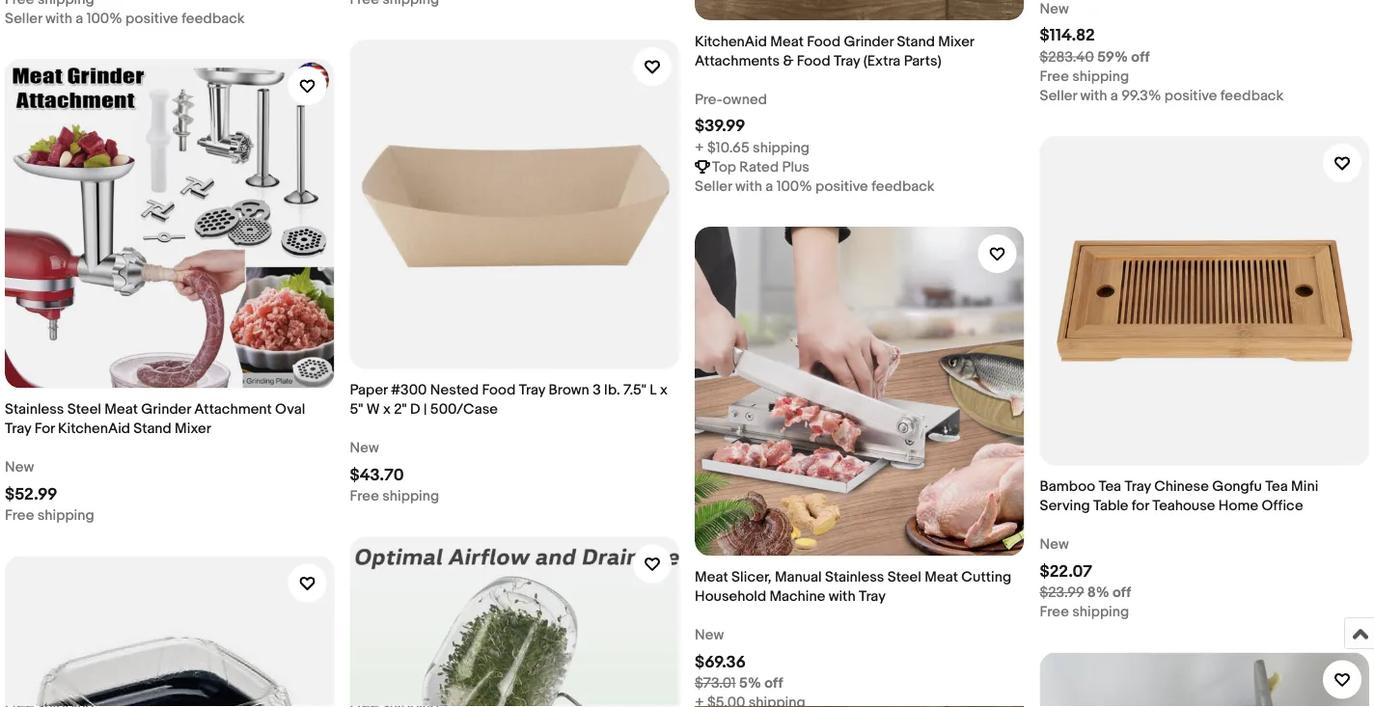 Task type: describe. For each thing, give the bounding box(es) containing it.
seller with a 100% positive feedback for seller with a 100% positive feedback text box
[[5, 9, 245, 27]]

|
[[424, 401, 427, 418]]

1 vertical spatial free shipping text field
[[350, 487, 439, 506]]

seller for seller with a 100% positive feedback text field in the top right of the page
[[695, 177, 732, 195]]

grinder for $52.99
[[141, 401, 191, 418]]

1 vertical spatial food
[[797, 52, 831, 69]]

#300
[[391, 382, 427, 399]]

meat inside stainless steel meat grinder attachment oval tray for kitchenaid stand mixer
[[105, 401, 138, 418]]

new for $52.99
[[5, 459, 34, 476]]

shipping inside 'new $52.99 free shipping'
[[37, 507, 94, 525]]

stainless inside the meat slicer, manual stainless steel meat cutting household machine with tray
[[826, 569, 885, 586]]

slicer,
[[732, 569, 772, 586]]

grinder for $39.99
[[844, 33, 894, 50]]

gongfu
[[1213, 478, 1263, 496]]

tray inside stainless steel meat grinder attachment oval tray for kitchenaid stand mixer
[[5, 420, 31, 438]]

feedback for seller with a 100% positive feedback text field in the top right of the page
[[872, 177, 935, 195]]

59%
[[1098, 48, 1129, 65]]

2 vertical spatial free shipping text field
[[1040, 603, 1130, 622]]

meat inside kitchenaid meat food grinder stand mixer attachments & food tray (extra parts)
[[771, 33, 804, 50]]

l
[[650, 382, 657, 399]]

$22.07 text field
[[1040, 562, 1093, 582]]

$39.99
[[695, 116, 746, 136]]

lb.
[[604, 382, 621, 399]]

free inside 'new $52.99 free shipping'
[[5, 507, 34, 525]]

+
[[695, 139, 705, 156]]

tray inside the meat slicer, manual stainless steel meat cutting household machine with tray
[[859, 588, 886, 606]]

manual
[[775, 569, 822, 586]]

parts)
[[904, 52, 942, 69]]

$43.70 text field
[[350, 465, 404, 485]]

for
[[1132, 498, 1150, 515]]

shipping inside $283.40 59% off free shipping seller with a 99.3% positive feedback
[[1073, 67, 1130, 85]]

$114.82
[[1040, 25, 1095, 46]]

tray inside kitchenaid meat food grinder stand mixer attachments & food tray (extra parts)
[[834, 52, 861, 69]]

tray inside bamboo tea tray chinese gongfu tea mini serving table for teahouse home office
[[1125, 478, 1152, 496]]

for
[[35, 420, 55, 438]]

5"
[[350, 401, 363, 418]]

kitchenaid meat food grinder stand mixer attachments & food tray (extra parts)
[[695, 33, 975, 69]]

table
[[1094, 498, 1129, 515]]

feedback for seller with a 100% positive feedback text box
[[182, 9, 245, 27]]

paper
[[350, 382, 388, 399]]

&
[[783, 52, 794, 69]]

Seller with a 100% positive feedback text field
[[5, 8, 245, 28]]

Seller with a 99.3% positive feedback text field
[[1040, 86, 1284, 105]]

99.3%
[[1122, 87, 1162, 104]]

$10.65
[[708, 139, 750, 156]]

steel inside stainless steel meat grinder attachment oval tray for kitchenaid stand mixer
[[67, 401, 101, 418]]

positive for seller with a 100% positive feedback text field in the top right of the page
[[816, 177, 869, 195]]

mixer inside kitchenaid meat food grinder stand mixer attachments & food tray (extra parts)
[[939, 33, 975, 50]]

bamboo
[[1040, 478, 1096, 496]]

new $69.36 $73.01 5% off
[[695, 627, 783, 693]]

$43.70
[[350, 465, 404, 485]]

off for $22.07
[[1113, 584, 1132, 602]]

mixer inside stainless steel meat grinder attachment oval tray for kitchenaid stand mixer
[[175, 420, 211, 438]]

pre-owned $39.99 + $10.65 shipping
[[695, 91, 810, 156]]

Top Rated Plus text field
[[713, 157, 810, 176]]

kitchenaid inside kitchenaid meat food grinder stand mixer attachments & food tray (extra parts)
[[695, 33, 767, 50]]

new $52.99 free shipping
[[5, 459, 94, 525]]

new for $22.07
[[1040, 536, 1070, 554]]

d
[[410, 401, 421, 418]]

a for seller with a 100% positive feedback text box
[[76, 9, 83, 27]]

100% for seller with a 100% positive feedback text box
[[87, 9, 122, 27]]

attachments
[[695, 52, 780, 69]]

positive for seller with a 100% positive feedback text box
[[126, 9, 178, 27]]

pre-
[[695, 91, 723, 108]]

brown
[[549, 382, 590, 399]]

chinese
[[1155, 478, 1210, 496]]

off inside $283.40 59% off free shipping seller with a 99.3% positive feedback
[[1132, 48, 1150, 65]]

shipping inside "pre-owned $39.99 + $10.65 shipping"
[[753, 139, 810, 156]]

free inside new $22.07 $23.99 8% off free shipping
[[1040, 604, 1070, 621]]



Task type: vqa. For each thing, say whether or not it's contained in the screenshot.
lb.
yes



Task type: locate. For each thing, give the bounding box(es) containing it.
new up "$52.99" at the left
[[5, 459, 34, 476]]

free down $23.99
[[1040, 604, 1070, 621]]

with inside $283.40 59% off free shipping seller with a 99.3% positive feedback
[[1081, 87, 1108, 104]]

seller inside $283.40 59% off free shipping seller with a 99.3% positive feedback
[[1040, 87, 1078, 104]]

0 vertical spatial positive
[[126, 9, 178, 27]]

0 vertical spatial stand
[[897, 33, 936, 50]]

owned
[[723, 91, 768, 108]]

top
[[713, 158, 737, 176]]

new text field for $22.07
[[1040, 535, 1070, 554]]

free down $52.99 text box
[[5, 507, 34, 525]]

1 horizontal spatial a
[[766, 177, 774, 195]]

0 vertical spatial free shipping text field
[[1040, 66, 1130, 86]]

0 horizontal spatial positive
[[126, 9, 178, 27]]

0 horizontal spatial kitchenaid
[[58, 420, 130, 438]]

free inside $283.40 59% off free shipping seller with a 99.3% positive feedback
[[1040, 67, 1070, 85]]

with inside the meat slicer, manual stainless steel meat cutting household machine with tray
[[829, 588, 856, 606]]

0 vertical spatial seller with a 100% positive feedback
[[5, 9, 245, 27]]

positive
[[126, 9, 178, 27], [1165, 87, 1218, 104], [816, 177, 869, 195]]

+ $10.65 shipping text field
[[695, 138, 810, 157]]

a for seller with a 100% positive feedback text field in the top right of the page
[[766, 177, 774, 195]]

New text field
[[350, 439, 379, 458], [1040, 535, 1070, 554], [695, 626, 724, 645]]

kitchenaid right "for"
[[58, 420, 130, 438]]

8%
[[1088, 584, 1110, 602]]

top rated plus
[[713, 158, 810, 176]]

serving
[[1040, 498, 1091, 515]]

grinder inside kitchenaid meat food grinder stand mixer attachments & food tray (extra parts)
[[844, 33, 894, 50]]

$283.40 59% off free shipping seller with a 99.3% positive feedback
[[1040, 48, 1284, 104]]

off for $69.36
[[765, 675, 783, 693]]

100%
[[87, 9, 122, 27], [777, 177, 813, 195]]

0 vertical spatial a
[[76, 9, 83, 27]]

2 horizontal spatial a
[[1111, 87, 1119, 104]]

1 tea from the left
[[1099, 478, 1122, 496]]

seller with a 100% positive feedback link
[[5, 0, 335, 28]]

0 vertical spatial seller
[[5, 9, 42, 27]]

1 horizontal spatial seller with a 100% positive feedback
[[695, 177, 935, 195]]

free down $283.40
[[1040, 67, 1070, 85]]

2 vertical spatial a
[[766, 177, 774, 195]]

seller inside seller with a 100% positive feedback text field
[[695, 177, 732, 195]]

1 vertical spatial positive
[[1165, 87, 1218, 104]]

w
[[367, 401, 380, 418]]

1 vertical spatial kitchenaid
[[58, 420, 130, 438]]

1 vertical spatial a
[[1111, 87, 1119, 104]]

5%
[[740, 675, 762, 693]]

teahouse
[[1153, 498, 1216, 515]]

feedback inside $283.40 59% off free shipping seller with a 99.3% positive feedback
[[1221, 87, 1284, 104]]

a inside text box
[[76, 9, 83, 27]]

shipping
[[1073, 67, 1130, 85], [753, 139, 810, 156], [383, 488, 439, 505], [37, 507, 94, 525], [1073, 604, 1130, 621]]

stainless steel meat grinder attachment oval tray for kitchenaid stand mixer
[[5, 401, 305, 438]]

0 horizontal spatial grinder
[[141, 401, 191, 418]]

tray inside paper #300 nested food tray brown 3 lb. 7.5" l x 5" w x 2" d | 500/case
[[519, 382, 546, 399]]

2 tea from the left
[[1266, 478, 1289, 496]]

Free shipping text field
[[5, 506, 94, 526]]

$69.36
[[695, 652, 746, 673]]

2 horizontal spatial seller
[[1040, 87, 1078, 104]]

positive inside text box
[[126, 9, 178, 27]]

Seller with a 100% positive feedback text field
[[695, 176, 935, 196]]

mini
[[1292, 478, 1319, 496]]

free shipping text field down 8%
[[1040, 603, 1130, 622]]

Pre-owned text field
[[695, 90, 768, 109]]

a inside $283.40 59% off free shipping seller with a 99.3% positive feedback
[[1111, 87, 1119, 104]]

machine
[[770, 588, 826, 606]]

new inside new $43.70 free shipping
[[350, 440, 379, 457]]

0 horizontal spatial new text field
[[350, 439, 379, 458]]

2 vertical spatial food
[[482, 382, 516, 399]]

1 vertical spatial x
[[383, 401, 391, 418]]

stainless
[[5, 401, 64, 418], [826, 569, 885, 586]]

2"
[[394, 401, 407, 418]]

previous price $73.01 5% off text field
[[695, 674, 783, 694]]

(extra
[[864, 52, 901, 69]]

shipping down $43.70
[[383, 488, 439, 505]]

1 vertical spatial feedback
[[1221, 87, 1284, 104]]

new text field for $43.70
[[350, 439, 379, 458]]

0 vertical spatial grinder
[[844, 33, 894, 50]]

grinder
[[844, 33, 894, 50], [141, 401, 191, 418]]

tray
[[834, 52, 861, 69], [519, 382, 546, 399], [5, 420, 31, 438], [1125, 478, 1152, 496], [859, 588, 886, 606]]

$22.07
[[1040, 562, 1093, 582]]

2 vertical spatial seller
[[695, 177, 732, 195]]

mixer down attachment in the left of the page
[[175, 420, 211, 438]]

steel
[[67, 401, 101, 418], [888, 569, 922, 586]]

None text field
[[5, 0, 94, 8], [1040, 0, 1070, 18], [695, 694, 806, 708], [5, 0, 94, 8], [1040, 0, 1070, 18], [695, 694, 806, 708]]

shipping down 8%
[[1073, 604, 1130, 621]]

100% inside text field
[[777, 177, 813, 195]]

seller for seller with a 100% positive feedback text box
[[5, 9, 42, 27]]

kitchenaid inside stainless steel meat grinder attachment oval tray for kitchenaid stand mixer
[[58, 420, 130, 438]]

with
[[45, 9, 72, 27], [1081, 87, 1108, 104], [736, 177, 763, 195], [829, 588, 856, 606]]

bamboo tea tray chinese gongfu tea mini serving table for teahouse home office
[[1040, 478, 1319, 515]]

rated
[[740, 158, 779, 176]]

oval
[[275, 401, 305, 418]]

x right l
[[660, 382, 668, 399]]

$114.82 text field
[[1040, 25, 1095, 46]]

1 horizontal spatial positive
[[816, 177, 869, 195]]

0 horizontal spatial 100%
[[87, 9, 122, 27]]

0 vertical spatial new text field
[[350, 439, 379, 458]]

1 vertical spatial stainless
[[826, 569, 885, 586]]

tray left "for"
[[5, 420, 31, 438]]

new text field up $43.70
[[350, 439, 379, 458]]

tray left (extra on the top
[[834, 52, 861, 69]]

stainless right manual at the right of page
[[826, 569, 885, 586]]

500/case
[[430, 401, 498, 418]]

free inside new $43.70 free shipping
[[350, 488, 379, 505]]

0 vertical spatial 100%
[[87, 9, 122, 27]]

meat slicer, manual stainless steel meat cutting household machine with tray
[[695, 569, 1012, 606]]

2 vertical spatial feedback
[[872, 177, 935, 195]]

None text field
[[350, 0, 439, 8]]

2 vertical spatial positive
[[816, 177, 869, 195]]

off
[[1132, 48, 1150, 65], [1113, 584, 1132, 602], [765, 675, 783, 693]]

1 vertical spatial stand
[[134, 420, 172, 438]]

shipping down "$52.99" at the left
[[37, 507, 94, 525]]

1 horizontal spatial tea
[[1266, 478, 1289, 496]]

seller with a 100% positive feedback
[[5, 9, 245, 27], [695, 177, 935, 195]]

new up $69.36 on the bottom of the page
[[695, 627, 724, 644]]

kitchenaid
[[695, 33, 767, 50], [58, 420, 130, 438]]

new
[[350, 440, 379, 457], [5, 459, 34, 476], [1040, 536, 1070, 554], [695, 627, 724, 644]]

new text field for $69.36
[[695, 626, 724, 645]]

shipping inside new $43.70 free shipping
[[383, 488, 439, 505]]

$283.40
[[1040, 48, 1095, 65]]

grinder inside stainless steel meat grinder attachment oval tray for kitchenaid stand mixer
[[141, 401, 191, 418]]

office
[[1262, 498, 1304, 515]]

with inside text field
[[736, 177, 763, 195]]

x
[[660, 382, 668, 399], [383, 401, 391, 418]]

tray left brown on the left of page
[[519, 382, 546, 399]]

1 vertical spatial grinder
[[141, 401, 191, 418]]

stand
[[897, 33, 936, 50], [134, 420, 172, 438]]

1 horizontal spatial stand
[[897, 33, 936, 50]]

new inside new $22.07 $23.99 8% off free shipping
[[1040, 536, 1070, 554]]

seller inside seller with a 100% positive feedback text box
[[5, 9, 42, 27]]

0 horizontal spatial steel
[[67, 401, 101, 418]]

off inside new $22.07 $23.99 8% off free shipping
[[1113, 584, 1132, 602]]

100% for seller with a 100% positive feedback text field in the top right of the page
[[777, 177, 813, 195]]

household
[[695, 588, 767, 606]]

feedback inside text field
[[872, 177, 935, 195]]

new up $43.70
[[350, 440, 379, 457]]

food
[[807, 33, 841, 50], [797, 52, 831, 69], [482, 382, 516, 399]]

0 horizontal spatial seller with a 100% positive feedback
[[5, 9, 245, 27]]

stand inside stainless steel meat grinder attachment oval tray for kitchenaid stand mixer
[[134, 420, 172, 438]]

plus
[[783, 158, 810, 176]]

new $22.07 $23.99 8% off free shipping
[[1040, 536, 1132, 621]]

meat
[[771, 33, 804, 50], [105, 401, 138, 418], [695, 569, 729, 586], [925, 569, 959, 586]]

new text field up the $22.07
[[1040, 535, 1070, 554]]

paper #300 nested food tray brown 3 lb. 7.5" l x 5" w x 2" d | 500/case
[[350, 382, 668, 418]]

1 horizontal spatial stainless
[[826, 569, 885, 586]]

0 horizontal spatial tea
[[1099, 478, 1122, 496]]

tea up 'table'
[[1099, 478, 1122, 496]]

0 horizontal spatial stand
[[134, 420, 172, 438]]

shipping up the plus
[[753, 139, 810, 156]]

tea
[[1099, 478, 1122, 496], [1266, 478, 1289, 496]]

mixer
[[939, 33, 975, 50], [175, 420, 211, 438]]

0 horizontal spatial seller
[[5, 9, 42, 27]]

1 horizontal spatial new text field
[[695, 626, 724, 645]]

steel left cutting
[[888, 569, 922, 586]]

1 vertical spatial steel
[[888, 569, 922, 586]]

shipping inside new $22.07 $23.99 8% off free shipping
[[1073, 604, 1130, 621]]

0 horizontal spatial a
[[76, 9, 83, 27]]

mixer up parts)
[[939, 33, 975, 50]]

new for $43.70
[[350, 440, 379, 457]]

off right 8%
[[1113, 584, 1132, 602]]

feedback
[[182, 9, 245, 27], [1221, 87, 1284, 104], [872, 177, 935, 195]]

cutting
[[962, 569, 1012, 586]]

1 vertical spatial seller with a 100% positive feedback
[[695, 177, 935, 195]]

$52.99 text field
[[5, 484, 57, 505]]

a
[[76, 9, 83, 27], [1111, 87, 1119, 104], [766, 177, 774, 195]]

$52.99
[[5, 484, 57, 505]]

New text field
[[5, 458, 34, 477]]

stainless up "for"
[[5, 401, 64, 418]]

2 horizontal spatial feedback
[[1221, 87, 1284, 104]]

grinder up (extra on the top
[[844, 33, 894, 50]]

stainless inside stainless steel meat grinder attachment oval tray for kitchenaid stand mixer
[[5, 401, 64, 418]]

positive inside $283.40 59% off free shipping seller with a 99.3% positive feedback
[[1165, 87, 1218, 104]]

new inside 'new $52.99 free shipping'
[[5, 459, 34, 476]]

1 vertical spatial new text field
[[1040, 535, 1070, 554]]

a inside text field
[[766, 177, 774, 195]]

1 horizontal spatial grinder
[[844, 33, 894, 50]]

0 vertical spatial stainless
[[5, 401, 64, 418]]

1 horizontal spatial steel
[[888, 569, 922, 586]]

previous price $283.40 59% off text field
[[1040, 47, 1150, 66]]

seller with a 100% positive feedback for seller with a 100% positive feedback text field in the top right of the page
[[695, 177, 935, 195]]

2 horizontal spatial positive
[[1165, 87, 1218, 104]]

$39.99 text field
[[695, 116, 746, 136]]

0 horizontal spatial mixer
[[175, 420, 211, 438]]

previous price $23.99 8% off text field
[[1040, 583, 1132, 603]]

0 vertical spatial x
[[660, 382, 668, 399]]

0 horizontal spatial stainless
[[5, 401, 64, 418]]

feedback inside text box
[[182, 9, 245, 27]]

x left the 2"
[[383, 401, 391, 418]]

1 vertical spatial mixer
[[175, 420, 211, 438]]

off right the 59%
[[1132, 48, 1150, 65]]

free
[[1040, 67, 1070, 85], [350, 488, 379, 505], [5, 507, 34, 525], [1040, 604, 1070, 621]]

1 horizontal spatial 100%
[[777, 177, 813, 195]]

1 horizontal spatial x
[[660, 382, 668, 399]]

0 vertical spatial mixer
[[939, 33, 975, 50]]

tea up office on the bottom
[[1266, 478, 1289, 496]]

$23.99
[[1040, 584, 1085, 602]]

new $43.70 free shipping
[[350, 440, 439, 505]]

0 vertical spatial off
[[1132, 48, 1150, 65]]

0 vertical spatial kitchenaid
[[695, 33, 767, 50]]

steel inside the meat slicer, manual stainless steel meat cutting household machine with tray
[[888, 569, 922, 586]]

1 horizontal spatial kitchenaid
[[695, 33, 767, 50]]

seller
[[5, 9, 42, 27], [1040, 87, 1078, 104], [695, 177, 732, 195]]

1 vertical spatial off
[[1113, 584, 1132, 602]]

free shipping text field down $283.40
[[1040, 66, 1130, 86]]

1 horizontal spatial mixer
[[939, 33, 975, 50]]

0 horizontal spatial x
[[383, 401, 391, 418]]

100% inside text box
[[87, 9, 122, 27]]

1 vertical spatial seller
[[1040, 87, 1078, 104]]

attachment
[[194, 401, 272, 418]]

grinder left attachment in the left of the page
[[141, 401, 191, 418]]

1 horizontal spatial feedback
[[872, 177, 935, 195]]

0 vertical spatial food
[[807, 33, 841, 50]]

2 horizontal spatial new text field
[[1040, 535, 1070, 554]]

new text field up $69.36 on the bottom of the page
[[695, 626, 724, 645]]

positive inside text field
[[816, 177, 869, 195]]

stand inside kitchenaid meat food grinder stand mixer attachments & food tray (extra parts)
[[897, 33, 936, 50]]

1 horizontal spatial seller
[[695, 177, 732, 195]]

free shipping text field down $43.70
[[350, 487, 439, 506]]

off inside new $69.36 $73.01 5% off
[[765, 675, 783, 693]]

off right 5%
[[765, 675, 783, 693]]

2 vertical spatial off
[[765, 675, 783, 693]]

1 vertical spatial 100%
[[777, 177, 813, 195]]

new inside new $69.36 $73.01 5% off
[[695, 627, 724, 644]]

tray up for
[[1125, 478, 1152, 496]]

with inside text box
[[45, 9, 72, 27]]

food inside paper #300 nested food tray brown 3 lb. 7.5" l x 5" w x 2" d | 500/case
[[482, 382, 516, 399]]

tray right machine
[[859, 588, 886, 606]]

$69.36 text field
[[695, 652, 746, 673]]

new for $69.36
[[695, 627, 724, 644]]

nested
[[430, 382, 479, 399]]

7.5"
[[624, 382, 647, 399]]

0 horizontal spatial feedback
[[182, 9, 245, 27]]

$73.01
[[695, 675, 736, 693]]

steel up 'new $52.99 free shipping'
[[67, 401, 101, 418]]

shipping down previous price $283.40 59% off text field
[[1073, 67, 1130, 85]]

new up the $22.07
[[1040, 536, 1070, 554]]

Free shipping text field
[[1040, 66, 1130, 86], [350, 487, 439, 506], [1040, 603, 1130, 622]]

kitchenaid up attachments
[[695, 33, 767, 50]]

0 vertical spatial steel
[[67, 401, 101, 418]]

0 vertical spatial feedback
[[182, 9, 245, 27]]

home
[[1219, 498, 1259, 515]]

free down $43.70 text field
[[350, 488, 379, 505]]

3
[[593, 382, 601, 399]]

2 vertical spatial new text field
[[695, 626, 724, 645]]



